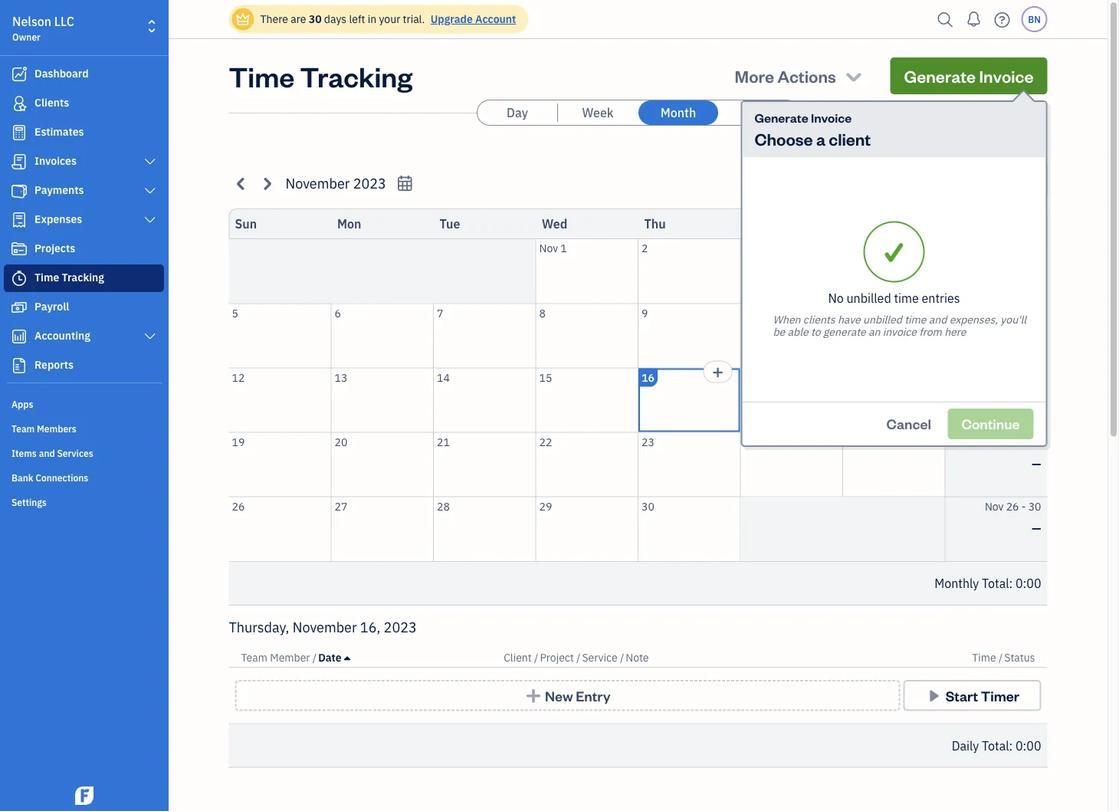 Task type: describe. For each thing, give the bounding box(es) containing it.
: for monthly total
[[1010, 576, 1013, 592]]

0 vertical spatial time tracking
[[229, 58, 413, 94]]

5 button
[[229, 304, 331, 368]]

go to help image
[[991, 8, 1015, 31]]

team for team member /
[[241, 651, 268, 665]]

expenses,
[[950, 312, 999, 326]]

2 vertical spatial time
[[973, 651, 997, 665]]

nov for nov 19 - 25 —
[[985, 435, 1004, 449]]

2
[[642, 241, 648, 255]]

0 vertical spatial unbilled
[[847, 290, 892, 306]]

new entry button
[[235, 680, 901, 711]]

you'll
[[1001, 312, 1027, 326]]

to
[[811, 324, 821, 339]]

generate invoice
[[905, 65, 1034, 87]]

time tracking inside main element
[[35, 270, 104, 285]]

cancel
[[887, 415, 932, 433]]

bn button
[[1022, 6, 1048, 32]]

items and services link
[[4, 441, 164, 464]]

services
[[57, 447, 93, 459]]

17 button
[[741, 369, 843, 432]]

notifications image
[[962, 4, 987, 35]]

generate for generate invoice
[[905, 65, 976, 87]]

nov 26 - 30 —
[[985, 499, 1042, 536]]

nov for nov 5 - 11 —
[[992, 306, 1011, 320]]

15 button
[[537, 369, 638, 432]]

thursday, november 16, 2023
[[229, 618, 417, 636]]

28 button
[[434, 497, 536, 561]]

service
[[582, 651, 618, 665]]

expenses link
[[4, 206, 164, 234]]

hours logged by
[[856, 147, 937, 161]]

play image
[[926, 688, 943, 704]]

are
[[291, 12, 306, 26]]

cancel button
[[873, 409, 946, 439]]

1 / from the left
[[313, 651, 317, 665]]

29
[[540, 499, 552, 513]]

account
[[476, 12, 516, 26]]

entry
[[576, 687, 611, 705]]

30 button
[[639, 497, 741, 561]]

7 button
[[434, 304, 536, 368]]

generate invoice choose a client
[[755, 109, 871, 150]]

choose
[[755, 128, 813, 150]]

previous month image
[[233, 175, 250, 192]]

trial.
[[403, 12, 425, 26]]

0:00 for daily total : 0:00
[[1016, 738, 1042, 754]]

2 — from the top
[[1032, 391, 1042, 407]]

accounting link
[[4, 323, 164, 351]]

clients link
[[4, 90, 164, 117]]

dashboard
[[35, 66, 89, 81]]

project image
[[10, 242, 28, 257]]

0:00 for monthly total : 0:00
[[1016, 576, 1042, 592]]

30 inside button
[[642, 499, 655, 513]]

11 button
[[844, 304, 945, 368]]

team members link
[[4, 416, 164, 439]]

service link
[[582, 651, 620, 665]]

an
[[869, 324, 881, 339]]

chevron large down image for accounting
[[143, 331, 157, 343]]

plus image
[[525, 688, 543, 704]]

a
[[817, 128, 826, 150]]

5 inside 'nov 5 - 11 —'
[[1013, 306, 1020, 320]]

total for monthly total
[[982, 576, 1010, 592]]

mon
[[337, 216, 362, 232]]

19 inside button
[[232, 435, 245, 449]]

projects
[[35, 241, 75, 255]]

4 / from the left
[[620, 651, 625, 665]]

- for nov 5 - 11 —
[[1022, 306, 1027, 320]]

nov 1 button
[[537, 239, 638, 303]]

and inside main element
[[39, 447, 55, 459]]

invoice for generate invoice
[[980, 65, 1034, 87]]

daily
[[952, 738, 980, 754]]

day
[[507, 105, 528, 121]]

actions
[[778, 65, 836, 87]]

nov 19 - 25 —
[[985, 435, 1042, 472]]

connections
[[36, 472, 88, 484]]

days
[[324, 12, 347, 26]]

payment image
[[10, 183, 28, 199]]

13 button
[[332, 369, 433, 432]]

no
[[829, 290, 844, 306]]

— for nov 26 - 30 —
[[1032, 520, 1042, 536]]

estimate image
[[10, 125, 28, 140]]

clients
[[804, 312, 836, 326]]

have
[[838, 312, 861, 326]]

chevrondown image
[[844, 65, 865, 87]]

11 inside 'nov 5 - 11 —'
[[1029, 306, 1042, 320]]

total for daily total
[[982, 738, 1010, 754]]

payroll link
[[4, 294, 164, 321]]

payroll
[[35, 300, 69, 314]]

19 button
[[229, 433, 331, 497]]

17
[[744, 370, 757, 385]]

settings link
[[4, 490, 164, 513]]

20
[[335, 435, 348, 449]]

bank
[[12, 472, 33, 484]]

search image
[[934, 8, 958, 31]]

there
[[260, 12, 288, 26]]

dashboard image
[[10, 67, 28, 82]]

expenses
[[35, 212, 82, 226]]

28
[[437, 499, 450, 513]]

1 horizontal spatial time
[[229, 58, 295, 94]]

20 button
[[332, 433, 433, 497]]

november 2023
[[286, 174, 386, 192]]

there are 30 days left in your trial. upgrade account
[[260, 12, 516, 26]]

nelson llc owner
[[12, 13, 74, 43]]

chevron large down image for expenses
[[143, 214, 157, 226]]

nov for nov 1
[[540, 241, 558, 255]]

start timer
[[946, 687, 1020, 705]]

12
[[232, 370, 245, 385]]

5 / from the left
[[999, 651, 1003, 665]]

chevron large down image for invoices
[[143, 156, 157, 168]]

3 / from the left
[[577, 651, 581, 665]]

0 vertical spatial november
[[286, 174, 350, 192]]

chevron large down image for payments
[[143, 185, 157, 197]]

project link
[[540, 651, 577, 665]]

caretup image
[[344, 652, 350, 664]]

thursday,
[[229, 618, 290, 636]]

accounting
[[35, 329, 90, 343]]

25 button
[[844, 433, 945, 497]]

money image
[[10, 300, 28, 315]]

apps
[[12, 398, 33, 410]]

6 button
[[332, 304, 433, 368]]

27 button
[[332, 497, 433, 561]]

chart image
[[10, 329, 28, 344]]

bank connections link
[[4, 466, 164, 489]]

in
[[368, 12, 377, 26]]



Task type: locate. For each thing, give the bounding box(es) containing it.
0 vertical spatial chevron large down image
[[143, 156, 157, 168]]

1 horizontal spatial generate
[[905, 65, 976, 87]]

1 horizontal spatial team
[[241, 651, 268, 665]]

3 - from the top
[[1022, 499, 1027, 513]]

timer image
[[10, 271, 28, 286]]

1 vertical spatial 2023
[[384, 618, 417, 636]]

invoices link
[[4, 148, 164, 176]]

new
[[545, 687, 573, 705]]

team down "thursday,"
[[241, 651, 268, 665]]

11 up generate
[[847, 306, 860, 320]]

chevron large down image up the expenses link
[[143, 185, 157, 197]]

nov inside nov 1 button
[[540, 241, 558, 255]]

sat
[[849, 216, 868, 232]]

1
[[561, 241, 567, 255]]

time down entries
[[905, 312, 927, 326]]

/ left note link
[[620, 651, 625, 665]]

0 horizontal spatial 30
[[309, 12, 322, 26]]

3
[[744, 241, 751, 255]]

1 horizontal spatial time tracking
[[229, 58, 413, 94]]

chevron large down image down estimates link
[[143, 156, 157, 168]]

2 total from the top
[[982, 738, 1010, 754]]

26 button
[[229, 497, 331, 561]]

- up nov 26 - 30 —
[[1022, 435, 1027, 449]]

items and services
[[12, 447, 93, 459]]

upgrade account link
[[428, 12, 516, 26]]

0:00 down nov 26 - 30 —
[[1016, 576, 1042, 592]]

upgrade
[[431, 12, 473, 26]]

team inside main element
[[12, 423, 35, 435]]

time left status
[[973, 651, 997, 665]]

— inside nov 19 - 25 —
[[1032, 456, 1042, 472]]

november
[[286, 174, 350, 192], [293, 618, 357, 636]]

estimates
[[35, 125, 84, 139]]

0 horizontal spatial and
[[39, 447, 55, 459]]

1 vertical spatial unbilled
[[864, 312, 903, 326]]

1 vertical spatial time tracking
[[35, 270, 104, 285]]

0 horizontal spatial 11
[[847, 306, 860, 320]]

6
[[335, 306, 341, 320]]

: right 'monthly' in the bottom right of the page
[[1010, 576, 1013, 592]]

main element
[[0, 0, 207, 811]]

1 vertical spatial 0:00
[[1016, 738, 1042, 754]]

- inside nov 26 - 30 —
[[1022, 499, 1027, 513]]

here
[[945, 324, 967, 339]]

1 vertical spatial tracking
[[62, 270, 104, 285]]

2 chevron large down image from the top
[[143, 214, 157, 226]]

your
[[379, 12, 401, 26]]

24 button
[[741, 433, 843, 497]]

chevron large down image
[[143, 185, 157, 197], [143, 331, 157, 343]]

/ right the client
[[535, 651, 539, 665]]

and right "items"
[[39, 447, 55, 459]]

2 25 from the left
[[1029, 435, 1042, 449]]

0:00
[[1016, 576, 1042, 592], [1016, 738, 1042, 754]]

1 horizontal spatial and
[[929, 312, 947, 326]]

14 button
[[434, 369, 536, 432]]

member
[[270, 651, 310, 665]]

team
[[12, 423, 35, 435], [241, 651, 268, 665]]

8 button
[[537, 304, 638, 368]]

25 inside nov 19 - 25 —
[[1029, 435, 1042, 449]]

12 button
[[229, 369, 331, 432]]

invoice inside generate invoice choose a client
[[811, 109, 852, 125]]

chevron large down image inside accounting link
[[143, 331, 157, 343]]

1 chevron large down image from the top
[[143, 185, 157, 197]]

19 up nov 26 - 30 —
[[1007, 435, 1020, 449]]

11 right the you'll
[[1029, 306, 1042, 320]]

time tracking down projects link at the left of the page
[[35, 270, 104, 285]]

10
[[744, 306, 757, 320]]

total
[[982, 576, 1010, 592], [982, 738, 1010, 754]]

wed
[[542, 216, 568, 232]]

0 horizontal spatial 5
[[232, 306, 238, 320]]

1 vertical spatial and
[[39, 447, 55, 459]]

tracking down projects link at the left of the page
[[62, 270, 104, 285]]

client
[[829, 128, 871, 150]]

0 vertical spatial team
[[12, 423, 35, 435]]

30 down 23 button at bottom
[[642, 499, 655, 513]]

time up 'invoice'
[[895, 290, 919, 306]]

tracking inside main element
[[62, 270, 104, 285]]

and down entries
[[929, 312, 947, 326]]

monthly total : 0:00
[[935, 576, 1042, 592]]

add a time entry image
[[712, 363, 724, 382]]

/ left service
[[577, 651, 581, 665]]

by
[[925, 147, 937, 161]]

0 horizontal spatial generate
[[755, 109, 809, 125]]

/ left date on the bottom of the page
[[313, 651, 317, 665]]

1 vertical spatial -
[[1022, 435, 1027, 449]]

2 vertical spatial -
[[1022, 499, 1027, 513]]

/ left status
[[999, 651, 1003, 665]]

— inside nov 26 - 30 —
[[1032, 520, 1042, 536]]

freshbooks image
[[72, 787, 97, 805]]

0 horizontal spatial invoice
[[811, 109, 852, 125]]

2 0:00 from the top
[[1016, 738, 1042, 754]]

tracking
[[300, 58, 413, 94], [62, 270, 104, 285]]

- inside 'nov 5 - 11 —'
[[1022, 306, 1027, 320]]

invoice
[[883, 324, 917, 339]]

generate for generate invoice choose a client
[[755, 109, 809, 125]]

note link
[[626, 651, 649, 665]]

24
[[744, 435, 757, 449]]

- down nov 19 - 25 —
[[1022, 499, 1027, 513]]

1 horizontal spatial 25
[[1029, 435, 1042, 449]]

1 vertical spatial time
[[905, 312, 927, 326]]

next month image
[[258, 175, 276, 192]]

total right 'monthly' in the bottom right of the page
[[982, 576, 1010, 592]]

13
[[335, 370, 348, 385]]

8
[[540, 306, 546, 320]]

0 vertical spatial -
[[1022, 306, 1027, 320]]

sun
[[235, 216, 257, 232]]

chevron large down image down payments link
[[143, 214, 157, 226]]

invoices
[[35, 154, 77, 168]]

no unbilled time entries when clients have unbilled time and expenses, you'll be able to generate an invoice from here
[[773, 290, 1027, 339]]

more
[[735, 65, 775, 87]]

items
[[12, 447, 37, 459]]

team down "apps"
[[12, 423, 35, 435]]

invoice down "go to help" icon
[[980, 65, 1034, 87]]

november up date on the bottom of the page
[[293, 618, 357, 636]]

0 horizontal spatial time tracking
[[35, 270, 104, 285]]

2 button
[[639, 239, 741, 303]]

22
[[540, 435, 552, 449]]

0 vertical spatial tracking
[[300, 58, 413, 94]]

2 11 from the left
[[1029, 306, 1042, 320]]

0 horizontal spatial team
[[12, 423, 35, 435]]

1 horizontal spatial 30
[[642, 499, 655, 513]]

0 vertical spatial invoice
[[980, 65, 1034, 87]]

1 : from the top
[[1010, 576, 1013, 592]]

nov inside nov 19 - 25 —
[[985, 435, 1004, 449]]

1 19 from the left
[[232, 435, 245, 449]]

nov inside nov 26 - 30 —
[[985, 499, 1004, 513]]

5 inside button
[[232, 306, 238, 320]]

time
[[229, 58, 295, 94], [35, 270, 59, 285], [973, 651, 997, 665]]

0 horizontal spatial 26
[[232, 499, 245, 513]]

fri
[[747, 216, 762, 232]]

entries
[[922, 290, 961, 306]]

1 5 from the left
[[232, 306, 238, 320]]

7
[[437, 306, 444, 320]]

- for nov 19 - 25 —
[[1022, 435, 1027, 449]]

0 vertical spatial 2023
[[353, 174, 386, 192]]

— inside 'nov 5 - 11 —'
[[1032, 327, 1042, 343]]

hours
[[856, 147, 885, 161]]

27
[[335, 499, 348, 513]]

team member /
[[241, 651, 317, 665]]

10 button
[[741, 304, 843, 368]]

1 vertical spatial november
[[293, 618, 357, 636]]

total right daily
[[982, 738, 1010, 754]]

generate down 'search' image
[[905, 65, 976, 87]]

1 26 from the left
[[232, 499, 245, 513]]

generate up choose
[[755, 109, 809, 125]]

1 0:00 from the top
[[1016, 576, 1042, 592]]

2 horizontal spatial time
[[973, 651, 997, 665]]

30 inside nov 26 - 30 —
[[1029, 499, 1042, 513]]

month link
[[639, 100, 719, 125]]

nov for nov 26 - 30 —
[[985, 499, 1004, 513]]

1 25 from the left
[[847, 435, 860, 449]]

16 button
[[639, 369, 741, 432]]

2 : from the top
[[1010, 738, 1013, 754]]

0 horizontal spatial 25
[[847, 435, 860, 449]]

status
[[1005, 651, 1036, 665]]

1 vertical spatial invoice
[[811, 109, 852, 125]]

tue
[[440, 216, 460, 232]]

9 button
[[639, 304, 741, 368]]

time tracking link
[[4, 265, 164, 292]]

team for team members
[[12, 423, 35, 435]]

and
[[929, 312, 947, 326], [39, 447, 55, 459]]

1 vertical spatial time
[[35, 270, 59, 285]]

4 — from the top
[[1032, 520, 1042, 536]]

0 vertical spatial total
[[982, 576, 1010, 592]]

invoice up a
[[811, 109, 852, 125]]

0:00 down the timer in the bottom of the page
[[1016, 738, 1042, 754]]

time tracking down days
[[229, 58, 413, 94]]

llc
[[54, 13, 74, 30]]

date link
[[318, 651, 350, 665]]

invoice inside button
[[980, 65, 1034, 87]]

be
[[773, 324, 786, 339]]

invoice image
[[10, 154, 28, 170]]

chevron large down image down payroll link
[[143, 331, 157, 343]]

1 vertical spatial :
[[1010, 738, 1013, 754]]

tracking down left
[[300, 58, 413, 94]]

3 — from the top
[[1032, 456, 1042, 472]]

crown image
[[235, 11, 251, 27]]

report image
[[10, 358, 28, 374]]

invoice for generate invoice choose a client
[[811, 109, 852, 125]]

generate inside button
[[905, 65, 976, 87]]

client image
[[10, 96, 28, 111]]

chevron large down image inside payments link
[[143, 185, 157, 197]]

monthly
[[935, 576, 980, 592]]

30 right are
[[309, 12, 322, 26]]

2 / from the left
[[535, 651, 539, 665]]

2 5 from the left
[[1013, 306, 1020, 320]]

5 up 12
[[232, 306, 238, 320]]

0 vertical spatial chevron large down image
[[143, 185, 157, 197]]

unbilled up have
[[847, 290, 892, 306]]

0 vertical spatial time
[[229, 58, 295, 94]]

11 inside button
[[847, 306, 860, 320]]

time inside the time tracking link
[[35, 270, 59, 285]]

30 down nov 19 - 25 —
[[1029, 499, 1042, 513]]

2 chevron large down image from the top
[[143, 331, 157, 343]]

0 vertical spatial generate
[[905, 65, 976, 87]]

22 button
[[537, 433, 638, 497]]

owner
[[12, 31, 41, 43]]

1 vertical spatial total
[[982, 738, 1010, 754]]

settings
[[12, 496, 47, 509]]

thu
[[645, 216, 666, 232]]

0 vertical spatial time
[[895, 290, 919, 306]]

1 horizontal spatial tracking
[[300, 58, 413, 94]]

15
[[540, 370, 552, 385]]

0 horizontal spatial time
[[35, 270, 59, 285]]

0 vertical spatial 0:00
[[1016, 576, 1042, 592]]

1 horizontal spatial 5
[[1013, 306, 1020, 320]]

unbilled
[[847, 290, 892, 306], [864, 312, 903, 326]]

- inside nov 19 - 25 —
[[1022, 435, 1027, 449]]

chevron large down image
[[143, 156, 157, 168], [143, 214, 157, 226]]

1 — from the top
[[1032, 327, 1042, 343]]

19 inside nov 19 - 25 —
[[1007, 435, 1020, 449]]

nelson
[[12, 13, 51, 30]]

1 total from the top
[[982, 576, 1010, 592]]

26 inside nov 26 - 30 —
[[1007, 499, 1020, 513]]

— for nov 19 - 25 —
[[1032, 456, 1042, 472]]

1 vertical spatial generate
[[755, 109, 809, 125]]

time right timer icon
[[35, 270, 59, 285]]

when
[[773, 312, 801, 326]]

generate inside generate invoice choose a client
[[755, 109, 809, 125]]

status link
[[1005, 651, 1036, 665]]

timer
[[982, 687, 1020, 705]]

1 horizontal spatial 11
[[1029, 306, 1042, 320]]

note
[[626, 651, 649, 665]]

chevron large down image inside the expenses link
[[143, 214, 157, 226]]

26
[[232, 499, 245, 513], [1007, 499, 1020, 513]]

1 chevron large down image from the top
[[143, 156, 157, 168]]

bn
[[1029, 13, 1041, 25]]

- right expenses,
[[1022, 306, 1027, 320]]

1 - from the top
[[1022, 306, 1027, 320]]

client
[[504, 651, 532, 665]]

16,
[[360, 618, 381, 636]]

new entry
[[545, 687, 611, 705]]

:
[[1010, 576, 1013, 592], [1010, 738, 1013, 754]]

nov inside 'nov 5 - 11 —'
[[992, 306, 1011, 320]]

— for nov 5 - 11 —
[[1032, 327, 1042, 343]]

1 vertical spatial chevron large down image
[[143, 331, 157, 343]]

expense image
[[10, 212, 28, 228]]

more actions button
[[721, 58, 879, 94]]

25 inside button
[[847, 435, 860, 449]]

more actions
[[735, 65, 836, 87]]

choose a date image
[[396, 174, 414, 192]]

unbilled right have
[[864, 312, 903, 326]]

26 down 19 button
[[232, 499, 245, 513]]

: right daily
[[1010, 738, 1013, 754]]

1 vertical spatial chevron large down image
[[143, 214, 157, 226]]

logged
[[888, 147, 922, 161]]

0 horizontal spatial 19
[[232, 435, 245, 449]]

9
[[642, 306, 648, 320]]

and inside no unbilled time entries when clients have unbilled time and expenses, you'll be able to generate an invoice from here
[[929, 312, 947, 326]]

0 vertical spatial :
[[1010, 576, 1013, 592]]

: for daily total
[[1010, 738, 1013, 754]]

- for nov 26 - 30 —
[[1022, 499, 1027, 513]]

2023 right the 16,
[[384, 618, 417, 636]]

1 vertical spatial team
[[241, 651, 268, 665]]

project
[[540, 651, 574, 665]]

1 horizontal spatial 26
[[1007, 499, 1020, 513]]

1 horizontal spatial invoice
[[980, 65, 1034, 87]]

2023 left choose a date icon
[[353, 174, 386, 192]]

1 11 from the left
[[847, 306, 860, 320]]

time down there
[[229, 58, 295, 94]]

november right "next month" icon
[[286, 174, 350, 192]]

26 down nov 19 - 25 —
[[1007, 499, 1020, 513]]

2 - from the top
[[1022, 435, 1027, 449]]

0 vertical spatial and
[[929, 312, 947, 326]]

26 inside button
[[232, 499, 245, 513]]

1 horizontal spatial 19
[[1007, 435, 1020, 449]]

0 horizontal spatial tracking
[[62, 270, 104, 285]]

2 horizontal spatial 30
[[1029, 499, 1042, 513]]

19 down 12 "button"
[[232, 435, 245, 449]]

5 right expenses,
[[1013, 306, 1020, 320]]

2 26 from the left
[[1007, 499, 1020, 513]]

2 19 from the left
[[1007, 435, 1020, 449]]



Task type: vqa. For each thing, say whether or not it's contained in the screenshot.
MANAGER
no



